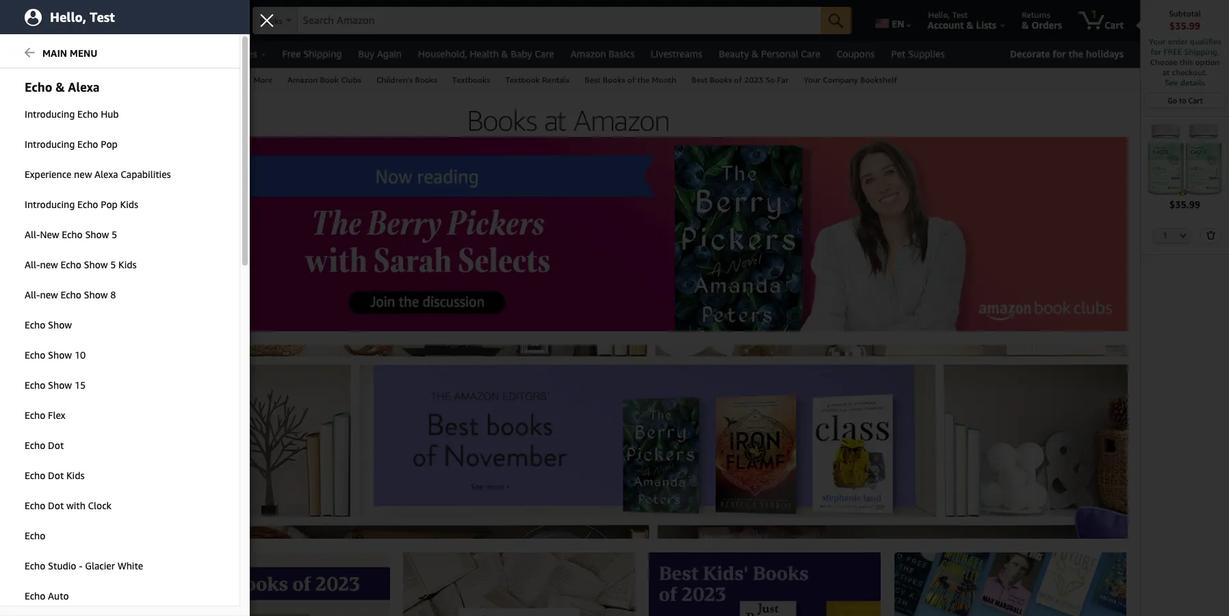 Task type: vqa. For each thing, say whether or not it's contained in the screenshot.
left Nights
no



Task type: locate. For each thing, give the bounding box(es) containing it.
more down deals in books link
[[12, 323, 34, 334]]

to inside delivering to los angeles 90005 update location
[[150, 10, 158, 20]]

rentals inside navigation navigation
[[542, 75, 570, 85]]

2 all- from the top
[[25, 259, 40, 271]]

so inside best books of the month best books of 2023 so far celebrity picks books by black writers
[[93, 241, 103, 251]]

to down the books in spanish link
[[40, 192, 47, 201]]

main menu
[[42, 47, 98, 59]]

to inside hispanic and latino stories books in spanish back to school books children's books
[[40, 192, 47, 201]]

hispanic
[[19, 167, 51, 177]]

& for returns & orders
[[1022, 19, 1030, 31]]

1 pop from the top
[[101, 138, 118, 150]]

free shipping link
[[274, 45, 350, 64]]

baby
[[511, 48, 533, 60]]

kindle
[[12, 505, 40, 516], [19, 533, 42, 542]]

book left clubs
[[320, 75, 339, 85]]

to for delivering to los angeles 90005 update location
[[150, 10, 158, 20]]

1 horizontal spatial book
[[52, 351, 70, 360]]

0 horizontal spatial children's books link
[[19, 204, 81, 214]]

1 vertical spatial dot
[[48, 470, 64, 481]]

textbooks down the health
[[453, 75, 491, 85]]

with inside read with pride deals in books
[[41, 290, 56, 300]]

far down the personal
[[778, 75, 789, 85]]

amazon for amazon book clubs
[[288, 75, 318, 85]]

0 vertical spatial introducing
[[25, 108, 75, 120]]

2 vertical spatial kids
[[66, 470, 85, 481]]

1 horizontal spatial children's
[[377, 75, 413, 85]]

books inside read with pride deals in books
[[51, 303, 74, 312]]

pop inside introducing echo pop kids link
[[101, 199, 118, 210]]

so
[[766, 75, 776, 85], [93, 241, 103, 251]]

buy again
[[358, 48, 402, 60]]

delete image
[[1207, 231, 1217, 239]]

2023 down beauty & personal care "link" at the right top
[[745, 75, 764, 85]]

amazon up club
[[19, 375, 49, 385]]

picks up 'black'
[[54, 253, 74, 263]]

0 horizontal spatial deals
[[19, 303, 40, 312]]

0 vertical spatial new
[[74, 168, 92, 180]]

so up all-new echo show 5 kids
[[93, 241, 103, 251]]

company
[[823, 75, 859, 85]]

your for your company bookshelf
[[804, 75, 821, 85]]

2 horizontal spatial book
[[320, 75, 339, 85]]

3 all- from the top
[[25, 289, 40, 301]]

0 horizontal spatial 1
[[1091, 8, 1098, 21]]

lists
[[977, 19, 997, 31]]

best for best sellers & more
[[200, 75, 216, 85]]

more right sellers
[[253, 75, 273, 85]]

of up celebrity picks link
[[63, 229, 70, 238]]

best books of 2023 image
[[158, 553, 390, 616]]

dot down echo dot
[[48, 470, 64, 481]]

of down basics
[[628, 75, 636, 85]]

& right sellers
[[245, 75, 251, 85]]

0 vertical spatial to
[[150, 10, 158, 20]]

introducing down echo
[[25, 108, 75, 120]]

introducing up and
[[25, 138, 75, 150]]

go to cart
[[1168, 96, 1204, 105]]

2 vertical spatial all-
[[25, 289, 40, 301]]

deals up the search
[[96, 48, 120, 60]]

in up back to school books "link"
[[44, 179, 51, 189]]

2 vertical spatial new
[[40, 289, 58, 301]]

los
[[160, 10, 173, 20]]

3 introducing from the top
[[25, 199, 75, 210]]

1 horizontal spatial with
[[66, 500, 86, 512]]

children's books link inside navigation navigation
[[369, 68, 445, 90]]

far up all-new echo show 5 kids
[[105, 241, 117, 251]]

0 horizontal spatial for
[[1054, 48, 1067, 60]]

deals down read
[[19, 303, 40, 312]]

best books of 2023 so far link down beauty
[[684, 68, 797, 90]]

care right 'baby'
[[535, 48, 555, 60]]

0 vertical spatial rentals
[[542, 75, 570, 85]]

experience new alexa capabilities
[[25, 168, 171, 180]]

0 vertical spatial month
[[652, 75, 677, 85]]

0 horizontal spatial your
[[804, 75, 821, 85]]

best books of the month link down basics
[[577, 68, 684, 90]]

1 vertical spatial textbooks
[[12, 445, 56, 455]]

checkbox image
[[12, 597, 23, 608]]

1 all- from the top
[[25, 229, 40, 240]]

books inside amazon books on twitter book club picks
[[52, 375, 74, 385]]

5 right writers
[[110, 259, 116, 271]]

2023 down all-new echo show 5 at the left top
[[72, 241, 90, 251]]

0 vertical spatial textbook rentals
[[506, 75, 570, 85]]

experience new alexa capabilities link
[[0, 160, 240, 189]]

kindle for kindle ebooks
[[19, 533, 42, 542]]

echo link
[[0, 522, 240, 551]]

with left clock
[[66, 500, 86, 512]]

0 horizontal spatial to
[[40, 192, 47, 201]]

& for beauty & personal care
[[752, 48, 759, 60]]

0 vertical spatial with
[[41, 290, 56, 300]]

coupons
[[837, 48, 875, 60]]

household, health & baby care
[[418, 48, 555, 60]]

cart up holidays in the top right of the page
[[1105, 19, 1124, 31]]

amazon inside amazon books on twitter book club picks
[[19, 375, 49, 385]]

1 vertical spatial book
[[52, 351, 70, 360]]

1 vertical spatial kids
[[119, 259, 137, 271]]

option
[[1196, 57, 1221, 67]]

subtotal $35.99
[[1170, 8, 1202, 32]]

textbooks
[[453, 75, 491, 85], [12, 445, 56, 455]]

1 dot from the top
[[48, 440, 64, 451]]

month inside navigation navigation
[[652, 75, 677, 85]]

0 vertical spatial children's books link
[[369, 68, 445, 90]]

pet supplies link
[[884, 45, 954, 64]]

1 vertical spatial textbook
[[19, 473, 52, 482]]

amazon left basics
[[571, 48, 606, 60]]

0 horizontal spatial far
[[105, 241, 117, 251]]

your inside your order qualifies for free shipping. choose this option at checkout. see details
[[1149, 36, 1166, 47]]

hello, test inside navigation navigation
[[929, 10, 968, 20]]

far inside navigation navigation
[[778, 75, 789, 85]]

1 horizontal spatial more
[[253, 75, 273, 85]]

hello, test up menu
[[50, 9, 115, 24]]

your
[[1149, 36, 1166, 47], [804, 75, 821, 85]]

rentals up "echo dot with clock"
[[54, 473, 82, 482]]

echo show link
[[0, 311, 240, 340]]

0 vertical spatial dot
[[48, 440, 64, 451]]

children's books link down again
[[369, 68, 445, 90]]

hello, up main menu
[[50, 9, 86, 24]]

amazon down more in books
[[19, 351, 49, 360]]

all-new echo show 8
[[25, 289, 116, 301]]

to left los
[[150, 10, 158, 20]]

0 horizontal spatial month
[[86, 229, 109, 238]]

spanish
[[53, 179, 83, 189]]

all- for all-new echo show 8
[[25, 289, 40, 301]]

echo inside 'link'
[[25, 470, 46, 481]]

1 vertical spatial deals
[[19, 303, 40, 312]]

your left the order
[[1149, 36, 1166, 47]]

for right decorate
[[1054, 48, 1067, 60]]

search
[[95, 75, 120, 85]]

introducing echo pop kids
[[25, 199, 138, 210]]

of down beauty
[[735, 75, 743, 85]]

review
[[73, 351, 100, 360]]

textbook rentals inside navigation navigation
[[506, 75, 570, 85]]

the left holidays in the top right of the page
[[1069, 48, 1084, 60]]

all- for all-new echo show 5 kids
[[25, 259, 40, 271]]

best books of the month link up celebrity picks link
[[19, 229, 109, 238]]

1 horizontal spatial care
[[802, 48, 821, 60]]

textbook inside navigation navigation
[[506, 75, 540, 85]]

1 vertical spatial the
[[638, 75, 650, 85]]

-
[[79, 560, 83, 572]]

all- left by
[[25, 259, 40, 271]]

children's down again
[[377, 75, 413, 85]]

picks inside amazon books on twitter book club picks
[[59, 388, 79, 397]]

textbook rentals down 'baby'
[[506, 75, 570, 85]]

care right the personal
[[802, 48, 821, 60]]

dot inside echo dot kids 'link'
[[48, 470, 64, 481]]

introducing inside introducing echo pop link
[[25, 138, 75, 150]]

children's down back
[[19, 204, 55, 214]]

book inside "link"
[[320, 75, 339, 85]]

kids inside 'link'
[[66, 470, 85, 481]]

kids down the all-new echo show 5 link
[[119, 259, 137, 271]]

rentals up the books%20at%20amazon "image"
[[542, 75, 570, 85]]

hello, test left lists
[[929, 10, 968, 20]]

textbooks up echo dot kids
[[12, 445, 56, 455]]

0 vertical spatial textbooks
[[453, 75, 491, 85]]

2 vertical spatial introducing
[[25, 199, 75, 210]]

twitter
[[88, 375, 112, 385]]

in down read with pride "link"
[[42, 303, 49, 312]]

all- up deals in books link
[[25, 289, 40, 301]]

& for account & lists
[[967, 19, 974, 31]]

2 introducing from the top
[[25, 138, 75, 150]]

kindle left ebooks on the bottom
[[19, 533, 42, 542]]

2 vertical spatial to
[[40, 192, 47, 201]]

0 vertical spatial so
[[766, 75, 776, 85]]

pop up stories
[[101, 138, 118, 150]]

groceries
[[217, 48, 257, 60]]

2 horizontal spatial to
[[1180, 96, 1187, 105]]

buy again link
[[350, 45, 410, 64]]

1 vertical spatial far
[[105, 241, 117, 251]]

1 introducing from the top
[[25, 108, 75, 120]]

& left lists
[[967, 19, 974, 31]]

picks down amazon books on twitter link
[[59, 388, 79, 397]]

new
[[74, 168, 92, 180], [40, 259, 58, 271], [40, 289, 58, 301]]

0 horizontal spatial textbook
[[19, 473, 52, 482]]

show inside 'link'
[[48, 379, 72, 391]]

amazon book review blog
[[19, 351, 118, 360]]

blog
[[102, 351, 118, 360]]

book left club
[[19, 388, 38, 397]]

5 for all-new echo show 5 kids
[[110, 259, 116, 271]]

1 vertical spatial children's
[[19, 204, 55, 214]]

so down beauty & personal care "link" at the right top
[[766, 75, 776, 85]]

2 horizontal spatial the
[[1069, 48, 1084, 60]]

household,
[[418, 48, 468, 60]]

best books of the month link
[[577, 68, 684, 90], [19, 229, 109, 238]]

1 vertical spatial picks
[[59, 388, 79, 397]]

book inside amazon books on twitter book club picks
[[19, 388, 38, 397]]

2 pop from the top
[[101, 199, 118, 210]]

1 horizontal spatial rentals
[[542, 75, 570, 85]]

introducing for introducing echo hub
[[25, 108, 75, 120]]

month for best books of the month
[[652, 75, 677, 85]]

1 up holidays in the top right of the page
[[1091, 8, 1098, 21]]

1 left dropdown "image"
[[1164, 231, 1168, 239]]

1
[[1091, 8, 1098, 21], [1164, 231, 1168, 239]]

holiday deals link
[[52, 45, 128, 64]]

show
[[85, 229, 109, 240], [84, 259, 108, 271], [84, 289, 108, 301], [48, 319, 72, 331], [48, 349, 72, 361], [48, 379, 72, 391]]

by
[[44, 266, 53, 275]]

children's books link down back to school books "link"
[[19, 204, 81, 214]]

0 horizontal spatial with
[[41, 290, 56, 300]]

$35.99 inside subtotal $35.99
[[1170, 20, 1201, 32]]

& inside returns & orders
[[1022, 19, 1030, 31]]

0 horizontal spatial rentals
[[54, 473, 82, 482]]

1 horizontal spatial children's books link
[[369, 68, 445, 90]]

clock
[[88, 500, 112, 512]]

test up holiday deals
[[90, 9, 115, 24]]

this
[[1180, 57, 1194, 67]]

textbook down echo dot
[[19, 473, 52, 482]]

kids down experience new alexa capabilities link
[[120, 199, 138, 210]]

5
[[112, 229, 117, 240], [110, 259, 116, 271]]

0 vertical spatial children's
[[377, 75, 413, 85]]

0 horizontal spatial book
[[19, 388, 38, 397]]

2 dot from the top
[[48, 470, 64, 481]]

all button
[[10, 41, 50, 68]]

all-new echo show 5 kids link
[[0, 251, 240, 279]]

more in books
[[12, 323, 74, 334]]

1 vertical spatial kindle
[[19, 533, 42, 542]]

1 vertical spatial cart
[[1189, 96, 1204, 105]]

introducing inside introducing echo hub link
[[25, 108, 75, 120]]

account & lists
[[928, 19, 997, 31]]

& inside "link"
[[752, 48, 759, 60]]

0 vertical spatial all-
[[25, 229, 40, 240]]

best books of 2023 so far link
[[684, 68, 797, 90], [19, 241, 117, 251]]

1 horizontal spatial for
[[1151, 47, 1162, 57]]

back to school books link
[[19, 192, 99, 201]]

amazon image
[[15, 12, 81, 33]]

& for echo & alexa
[[56, 79, 65, 95]]

auto
[[48, 590, 69, 602]]

deals
[[96, 48, 120, 60], [19, 303, 40, 312]]

advanced
[[56, 75, 93, 85]]

the down introducing echo pop kids
[[72, 229, 84, 238]]

new for all-new echo show 5 kids
[[40, 259, 58, 271]]

& right beauty
[[752, 48, 759, 60]]

2 vertical spatial book
[[19, 388, 38, 397]]

book for review
[[52, 351, 70, 360]]

amazon down free shipping link
[[288, 75, 318, 85]]

3 dot from the top
[[48, 500, 64, 512]]

more inside navigation navigation
[[253, 75, 273, 85]]

to inside go to cart link
[[1180, 96, 1187, 105]]

1 horizontal spatial deals
[[96, 48, 120, 60]]

bookshelf
[[861, 75, 898, 85]]

see
[[1166, 77, 1179, 88]]

1 vertical spatial more
[[12, 323, 34, 334]]

your for your order qualifies for free shipping. choose this option at checkout. see details
[[1149, 36, 1166, 47]]

Search Amazon text field
[[298, 8, 821, 34]]

a
[[39, 412, 43, 422]]

dot down start a new series on the left
[[48, 440, 64, 451]]

& for kindle & audible
[[42, 505, 48, 516]]

1 vertical spatial 1
[[1164, 231, 1168, 239]]

0 horizontal spatial care
[[535, 48, 555, 60]]

1 vertical spatial month
[[86, 229, 109, 238]]

1 vertical spatial all-
[[25, 259, 40, 271]]

new right a at the bottom of the page
[[46, 412, 62, 422]]

introducing down the books in spanish link
[[25, 199, 75, 210]]

new up celebrity picks link
[[40, 229, 59, 240]]

best books in top categories image
[[895, 553, 1128, 616]]

best books of 2023 so far link down all-new echo show 5 at the left top
[[19, 241, 117, 251]]

$35.99 up dropdown "image"
[[1170, 198, 1201, 210]]

dot inside echo dot link
[[48, 440, 64, 451]]

1 horizontal spatial hello, test
[[929, 10, 968, 20]]

textbook rentals down echo dot
[[19, 473, 82, 482]]

textbook down 'baby'
[[506, 75, 540, 85]]

with up deals in books link
[[41, 290, 56, 300]]

shipping.
[[1185, 47, 1220, 57]]

introducing inside introducing echo pop kids link
[[25, 199, 75, 210]]

month down livestreams link
[[652, 75, 677, 85]]

your left company
[[804, 75, 821, 85]]

0 horizontal spatial 2023
[[72, 241, 90, 251]]

echo flex
[[25, 410, 65, 421]]

textbooks inside "link"
[[453, 75, 491, 85]]

account
[[928, 19, 965, 31]]

0 vertical spatial the
[[1069, 48, 1084, 60]]

0 vertical spatial picks
[[54, 253, 74, 263]]

1 horizontal spatial textbook
[[506, 75, 540, 85]]

white
[[118, 560, 143, 572]]

in inside hispanic and latino stories books in spanish back to school books children's books
[[44, 179, 51, 189]]

0 vertical spatial kindle
[[12, 505, 40, 516]]

textbook rentals link down echo dot
[[19, 473, 82, 482]]

test left lists
[[953, 10, 968, 20]]

the down livestreams link
[[638, 75, 650, 85]]

0 horizontal spatial best books of the month link
[[19, 229, 109, 238]]

1 horizontal spatial your
[[1149, 36, 1166, 47]]

textbook rentals link down 'baby'
[[498, 68, 577, 90]]

& right echo
[[56, 79, 65, 95]]

cart down details at top
[[1189, 96, 1204, 105]]

hello, test
[[50, 9, 115, 24], [929, 10, 968, 20]]

health
[[470, 48, 499, 60]]

2 care from the left
[[802, 48, 821, 60]]

best books of the month
[[585, 75, 677, 85]]

1 horizontal spatial best books of 2023 so far link
[[684, 68, 797, 90]]

details
[[1181, 77, 1206, 88]]

amazon book review blog link
[[19, 351, 118, 360]]

for left free
[[1151, 47, 1162, 57]]

month inside best books of the month best books of 2023 so far celebrity picks books by black writers
[[86, 229, 109, 238]]

$35.99 down the subtotal
[[1170, 20, 1201, 32]]

5 down introducing echo pop kids link
[[112, 229, 117, 240]]

0 vertical spatial pop
[[101, 138, 118, 150]]

echo inside 'link'
[[25, 379, 46, 391]]

introducing for introducing echo pop
[[25, 138, 75, 150]]

1 horizontal spatial so
[[766, 75, 776, 85]]

1 vertical spatial best books of the month link
[[19, 229, 109, 238]]

test
[[90, 9, 115, 24], [953, 10, 968, 20]]

2 vertical spatial dot
[[48, 500, 64, 512]]

kindle up kindle ebooks
[[12, 505, 40, 516]]

2023 inside best books of the month best books of 2023 so far celebrity picks books by black writers
[[72, 241, 90, 251]]

& left orders
[[1022, 19, 1030, 31]]

kids up "echo dot with clock"
[[66, 470, 85, 481]]

of for best books of the month
[[628, 75, 636, 85]]

pop inside introducing echo pop link
[[101, 138, 118, 150]]

dot inside echo dot with clock link
[[48, 500, 64, 512]]

far inside best books of the month best books of 2023 so far celebrity picks books by black writers
[[105, 241, 117, 251]]

dot down echo dot kids
[[48, 500, 64, 512]]

sellers
[[218, 75, 243, 85]]

1 horizontal spatial textbook rentals link
[[498, 68, 577, 90]]

None submit
[[821, 7, 852, 34]]

all- up celebrity
[[25, 229, 40, 240]]

& left audible
[[42, 505, 48, 516]]

best sellers & more
[[200, 75, 273, 85]]

amazon books on twitter link
[[19, 375, 112, 385]]

$35.99
[[1170, 20, 1201, 32], [1170, 198, 1201, 210]]

reading
[[55, 596, 90, 608]]

1 horizontal spatial textbooks
[[453, 75, 491, 85]]

to right go
[[1180, 96, 1187, 105]]

1 horizontal spatial the
[[638, 75, 650, 85]]

1 vertical spatial your
[[804, 75, 821, 85]]

1 horizontal spatial far
[[778, 75, 789, 85]]

0 horizontal spatial the
[[72, 229, 84, 238]]

introducing for introducing echo pop kids
[[25, 199, 75, 210]]

textbook rentals link
[[498, 68, 577, 90], [19, 473, 82, 482]]

back
[[19, 192, 37, 201]]

so inside navigation navigation
[[766, 75, 776, 85]]

delivering
[[110, 10, 148, 20]]

audible
[[51, 505, 83, 516]]

0 vertical spatial book
[[320, 75, 339, 85]]

best kids' books of 2023 image
[[649, 553, 882, 616]]

pop down alexa
[[101, 199, 118, 210]]

month down introducing echo pop kids
[[86, 229, 109, 238]]

1 vertical spatial textbook rentals link
[[19, 473, 82, 482]]

the inside best books of the month best books of 2023 so far celebrity picks books by black writers
[[72, 229, 84, 238]]

1 horizontal spatial textbook rentals
[[506, 75, 570, 85]]

book left 10
[[52, 351, 70, 360]]

free
[[1164, 47, 1183, 57]]

hello, up supplies
[[929, 10, 951, 20]]

1 horizontal spatial test
[[953, 10, 968, 20]]

0 vertical spatial best books of the month link
[[577, 68, 684, 90]]

amazon for amazon basics
[[571, 48, 606, 60]]

2 vertical spatial the
[[72, 229, 84, 238]]

books by black writers link
[[19, 266, 104, 275]]



Task type: describe. For each thing, give the bounding box(es) containing it.
of down all-new echo show 5 at the left top
[[63, 241, 70, 251]]

decorate for the holidays
[[1011, 48, 1124, 60]]

echo
[[25, 79, 52, 95]]

1 vertical spatial $35.99
[[1170, 198, 1201, 210]]

0 horizontal spatial textbook rentals link
[[19, 473, 82, 482]]

0 vertical spatial textbook rentals link
[[498, 68, 577, 90]]

go to cart link
[[1146, 94, 1226, 108]]

introducing echo pop link
[[0, 130, 240, 159]]

series
[[64, 412, 88, 422]]

month for best books of the month best books of 2023 so far celebrity picks books by black writers
[[86, 229, 109, 238]]

90005
[[207, 10, 231, 20]]

1 horizontal spatial cart
[[1189, 96, 1204, 105]]

all
[[32, 48, 44, 60]]

dot for kids
[[48, 470, 64, 481]]

returns
[[1022, 10, 1051, 20]]

10
[[74, 349, 86, 361]]

the for best books of the month
[[638, 75, 650, 85]]

pop for introducing echo pop kids
[[101, 199, 118, 210]]

echo show 10
[[25, 349, 86, 361]]

main
[[42, 47, 67, 59]]

checkout.
[[1173, 67, 1208, 77]]

celebrity picks link
[[19, 253, 74, 263]]

now reading. bright young women with sarah selects. join the discussion. image
[[158, 137, 1129, 331]]

& left 'baby'
[[502, 48, 509, 60]]

children's inside hispanic and latino stories books in spanish back to school books children's books
[[19, 204, 55, 214]]

qualifies
[[1191, 36, 1222, 47]]

deals inside navigation navigation
[[96, 48, 120, 60]]

amazon books on twitter book club picks
[[19, 375, 112, 397]]

amazon basics
[[571, 48, 635, 60]]

introducing echo hub
[[25, 108, 119, 120]]

new for experience new alexa capabilities
[[74, 168, 92, 180]]

children's inside navigation navigation
[[377, 75, 413, 85]]

best for best books of 2023 so far
[[692, 75, 708, 85]]

none submit inside books search field
[[821, 7, 852, 34]]

1 horizontal spatial 1
[[1164, 231, 1168, 239]]

book club picks link
[[19, 388, 79, 397]]

0 vertical spatial kids
[[120, 199, 138, 210]]

beauty & personal care
[[719, 48, 821, 60]]

black
[[55, 266, 75, 275]]

0 vertical spatial cart
[[1105, 19, 1124, 31]]

popular
[[12, 140, 45, 150]]

echo dot with clock
[[25, 500, 112, 512]]

amazon book review image
[[403, 553, 636, 616]]

all-new echo show 5
[[25, 229, 117, 240]]

for inside your order qualifies for free shipping. choose this option at checkout. see details
[[1151, 47, 1162, 57]]

0 horizontal spatial textbook rentals
[[19, 473, 82, 482]]

alexa
[[95, 168, 118, 180]]

dot for with
[[48, 500, 64, 512]]

hello, test link
[[0, 0, 250, 34]]

1 vertical spatial best books of 2023 so far link
[[19, 241, 117, 251]]

children's books
[[377, 75, 438, 85]]

pride
[[58, 290, 77, 300]]

best books of november image
[[158, 345, 1129, 539]]

the for best books of the month best books of 2023 so far celebrity picks books by black writers
[[72, 229, 84, 238]]

club
[[40, 388, 57, 397]]

in right popular at the top left of page
[[48, 140, 56, 150]]

returns & orders
[[1022, 10, 1063, 31]]

new for all-new echo show 8
[[40, 289, 58, 301]]

glacier
[[85, 560, 115, 572]]

free shipping
[[283, 48, 342, 60]]

echo flex link
[[0, 401, 240, 430]]

start a new series link
[[19, 412, 88, 422]]

advanced search
[[56, 75, 120, 85]]

pet supplies
[[892, 48, 945, 60]]

0 horizontal spatial more
[[12, 323, 34, 334]]

2023 inside navigation navigation
[[745, 75, 764, 85]]

popular in books
[[12, 140, 86, 150]]

1 vertical spatial children's books link
[[19, 204, 81, 214]]

experience
[[25, 168, 71, 180]]

on
[[77, 375, 86, 385]]

shipping
[[304, 48, 342, 60]]

dropdown image
[[1181, 233, 1188, 238]]

all- for all-new echo show 5
[[25, 229, 40, 240]]

read with pride link
[[19, 290, 77, 300]]

start
[[19, 412, 37, 422]]

flex
[[48, 410, 65, 421]]

coq10 600mg softgels | high absorption coq10 ubiquinol supplement | reduced form enhanced with vitamin e &amp; omega 3 6 9 | antioxidant powerhouse good for health | 120 softgels image
[[1148, 123, 1223, 198]]

stories
[[94, 167, 119, 177]]

holiday deals
[[61, 48, 120, 60]]

best books of the month best books of 2023 so far celebrity picks books by black writers
[[19, 229, 117, 275]]

picks inside best books of the month best books of 2023 so far celebrity picks books by black writers
[[54, 253, 74, 263]]

test inside navigation navigation
[[953, 10, 968, 20]]

echo dot kids link
[[0, 462, 240, 490]]

textbooks link
[[445, 68, 498, 90]]

echo dot link
[[0, 431, 240, 460]]

kindle for kindle & audible
[[12, 505, 40, 516]]

books inside search field
[[260, 16, 283, 26]]

delivering to los angeles 90005 update location
[[110, 10, 231, 31]]

amazon basics link
[[563, 45, 643, 64]]

of for best books of 2023 so far
[[735, 75, 743, 85]]

best for best books of the month
[[585, 75, 601, 85]]

of for best books of the month best books of 2023 so far celebrity picks books by black writers
[[63, 229, 70, 238]]

orders
[[1032, 19, 1063, 31]]

personal
[[762, 48, 799, 60]]

0 horizontal spatial hello, test
[[50, 9, 115, 24]]

8
[[110, 289, 116, 301]]

your order qualifies for free shipping. choose this option at checkout. see details
[[1149, 36, 1222, 88]]

alexa
[[68, 79, 100, 95]]

eligible
[[92, 596, 124, 608]]

book for clubs
[[320, 75, 339, 85]]

amazon book clubs link
[[280, 68, 369, 90]]

navigation navigation
[[0, 0, 1230, 616]]

hispanic and latino stories link
[[19, 167, 119, 177]]

your company bookshelf link
[[797, 68, 905, 90]]

subtotal
[[1170, 8, 1202, 18]]

Books search field
[[253, 7, 852, 36]]

pop for introducing echo pop
[[101, 138, 118, 150]]

buy
[[358, 48, 375, 60]]

0 horizontal spatial test
[[90, 9, 115, 24]]

books%20at%20amazon image
[[283, 100, 858, 137]]

0 horizontal spatial textbooks
[[12, 445, 56, 455]]

0 horizontal spatial hello,
[[50, 9, 86, 24]]

care inside "link"
[[802, 48, 821, 60]]

pet
[[892, 48, 906, 60]]

decorate for the holidays link
[[1005, 45, 1130, 63]]

amazon for amazon book review blog
[[19, 351, 49, 360]]

echo show 15 link
[[0, 371, 240, 400]]

to for go to cart
[[1180, 96, 1187, 105]]

1 vertical spatial with
[[66, 500, 86, 512]]

1 horizontal spatial best books of the month link
[[577, 68, 684, 90]]

1 vertical spatial rentals
[[54, 473, 82, 482]]

all-new echo show 5 kids
[[25, 259, 137, 271]]

introducing echo pop kids link
[[0, 190, 240, 219]]

new inside the all-new echo show 5 link
[[40, 229, 59, 240]]

coupons link
[[829, 45, 884, 64]]

hello, inside navigation navigation
[[929, 10, 951, 20]]

amazon book clubs
[[288, 75, 362, 85]]

deals inside read with pride deals in books
[[19, 303, 40, 312]]

kindle & audible
[[12, 505, 83, 516]]

read with pride deals in books
[[19, 290, 77, 312]]

see details link
[[1148, 77, 1223, 88]]

books link
[[10, 68, 49, 90]]

best books of 2023 so far
[[692, 75, 789, 85]]

capabilities
[[121, 168, 171, 180]]

1 care from the left
[[535, 48, 555, 60]]

echo dot with clock link
[[0, 492, 240, 520]]

advanced search link
[[49, 68, 127, 90]]

5 for all-new echo show 5
[[112, 229, 117, 240]]

in inside read with pride deals in books
[[42, 303, 49, 312]]

in down deals in books link
[[36, 323, 44, 334]]

1 vertical spatial new
[[46, 412, 62, 422]]

echo dot kids
[[25, 470, 85, 481]]

supplies
[[909, 48, 945, 60]]



